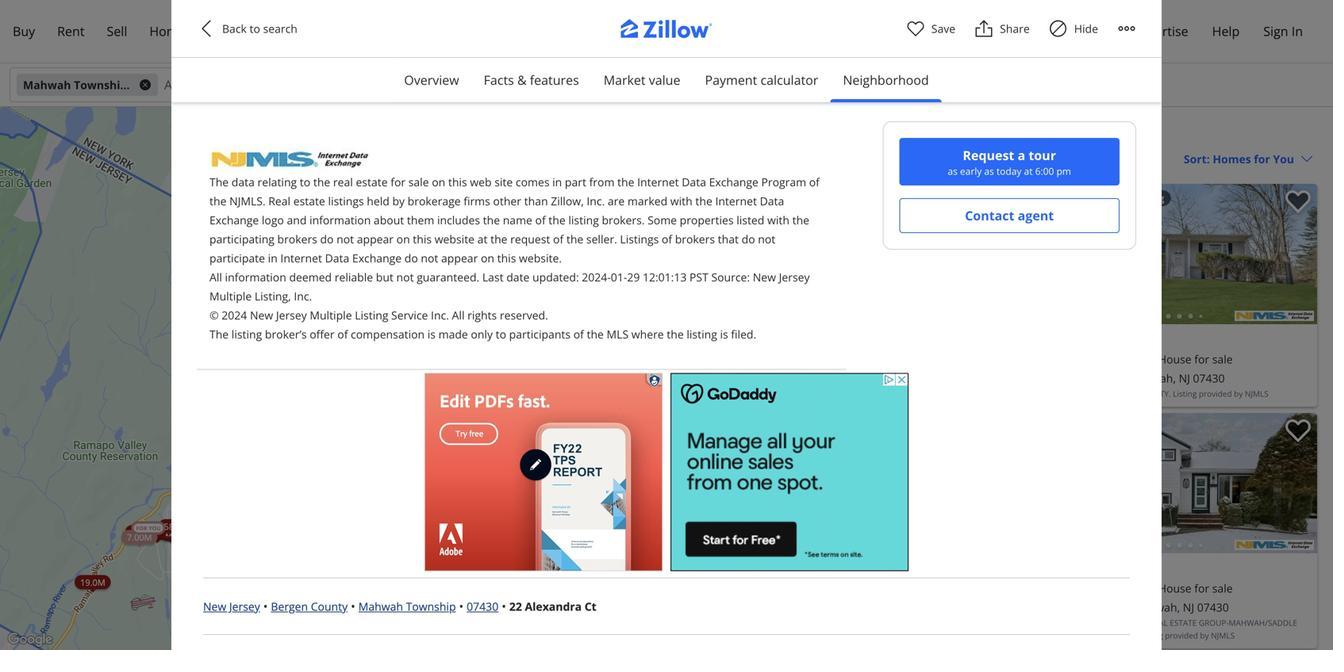 Task type: describe. For each thing, give the bounding box(es) containing it.
google image
[[4, 630, 56, 651]]

sign in
[[1264, 23, 1304, 40]]

mahwah, for alexandra
[[1133, 601, 1181, 616]]

mls id #24002317, gary silberstein, keller williams valley realty
[[528, 5, 662, 28]]

contact agent
[[965, 207, 1054, 224]]

request a tour as early as today at 6:00 pm
[[948, 147, 1072, 178]]

realty for ct,
[[857, 389, 884, 400]]

2 horizontal spatial on
[[481, 251, 495, 266]]

the left real
[[313, 175, 330, 190]]

williams
[[551, 18, 582, 28]]

0 vertical spatial all
[[210, 270, 222, 285]]

advertise link
[[1122, 13, 1200, 50]]

2 listing provided by njmls image from the top
[[1235, 540, 1315, 551]]

real inside the data relating to the real estate for sale on this web site comes in part from the internet data exchange program of the njmls.  real estate listings held by brokerage firms other than zillow, inc. are marked with the internet data exchange logo and information about them includes the name of the listing brokers.  some properties listed with the participating brokers do not appear on this website at the request of the seller.  listings of brokers that do not participate in internet data exchange do not appear on this website. all information deemed reliable but not guaranteed. last date updated: 2024-01-29 12:01:13 pst source: new jersey multiple listing, inc. © 2024 new jersey multiple listing service inc. all rights reserved. the listing broker's offer of compensation is made only to participants of the mls where the listing is filed.
[[269, 194, 291, 209]]

1 brokers from the left
[[277, 232, 317, 247]]

nj for 9
[[872, 371, 883, 386]]

pm
[[1057, 165, 1072, 178]]

- inside $450,000 - house for sale
[[1152, 581, 1156, 597]]

mahwah for mahwah township nj
[[23, 77, 71, 92]]

1 horizontal spatial with
[[768, 213, 790, 228]]

rights
[[468, 308, 497, 323]]

ct
[[585, 600, 597, 615]]

at inside request a tour as early as today at 6:00 pm
[[1024, 165, 1033, 178]]

1 horizontal spatial chevron down image
[[788, 79, 800, 91]]

0 horizontal spatial internet
[[281, 251, 322, 266]]

825k
[[356, 341, 376, 353]]

back
[[222, 21, 247, 36]]

ct, for alexandra
[[1116, 601, 1130, 616]]

save this home button for 21
[[1273, 184, 1318, 229]]

0 horizontal spatial appear
[[357, 232, 394, 247]]

but
[[376, 270, 394, 285]]

6:00
[[1036, 165, 1054, 178]]

399k link
[[386, 336, 417, 350]]

comes
[[516, 175, 550, 190]]

0 vertical spatial multiple
[[210, 289, 252, 304]]

1 vertical spatial information
[[225, 270, 286, 285]]

19.0m link
[[75, 576, 111, 590]]

925k
[[147, 528, 167, 539]]

07430 for 22 alexandra ct, mahwah, nj 07430
[[1198, 601, 1229, 616]]

real inside "main content"
[[924, 122, 957, 144]]

1 advertisement element from the left
[[425, 373, 663, 572]]

early
[[960, 165, 982, 178]]

for for 7.00m
[[136, 525, 147, 533]]

of right offer
[[338, 327, 348, 342]]

for inside the data relating to the real estate for sale on this web site comes in part from the internet data exchange program of the njmls.  real estate listings held by brokerage firms other than zillow, inc. are marked with the internet data exchange logo and information about them includes the name of the listing brokers.  some properties listed with the participating brokers do not appear on this website at the request of the seller.  listings of brokers that do not participate in internet data exchange do not appear on this website. all information deemed reliable but not guaranteed. last date updated: 2024-01-29 12:01:13 pst source: new jersey multiple listing, inc. © 2024 new jersey multiple listing service inc. all rights reserved. the listing broker's offer of compensation is made only to participants of the mls where the listing is filed.
[[391, 175, 406, 190]]

by down group- on the right of the page
[[1201, 631, 1209, 642]]

7.00m
[[127, 532, 152, 544]]

the up are
[[618, 175, 635, 190]]

for you link
[[353, 364, 391, 386]]

29
[[627, 270, 640, 285]]

sign
[[1264, 23, 1289, 40]]

relating
[[258, 175, 297, 190]]

1 horizontal spatial on
[[432, 175, 446, 190]]

help
[[1213, 23, 1240, 40]]

chevron left image
[[762, 474, 781, 493]]

to right back
[[250, 21, 260, 36]]

njmls inside 9 aspen ct, mahwah, nj 07430 keller williams valley realty . listing provided by njmls
[[960, 389, 984, 400]]

2 horizontal spatial chevron down image
[[1301, 153, 1314, 166]]

22 alexandra ct
[[510, 600, 597, 615]]

2 vertical spatial new
[[203, 600, 226, 615]]

at inside the data relating to the real estate for sale on this web site comes in part from the internet data exchange program of the njmls.  real estate listings held by brokerage firms other than zillow, inc. are marked with the internet data exchange logo and information about them includes the name of the listing brokers.  some properties listed with the participating brokers do not appear on this website at the request of the seller.  listings of brokers that do not participate in internet data exchange do not appear on this website. all information deemed reliable but not guaranteed. last date updated: 2024-01-29 12:01:13 pst source: new jersey multiple listing, inc. © 2024 new jersey multiple listing service inc. all rights reserved. the listing broker's offer of compensation is made only to participants of the mls where the listing is filed.
[[478, 232, 488, 247]]

id for #3879940,
[[215, 5, 223, 16]]

sale inside $450,000 - house for sale
[[1213, 581, 1233, 597]]

19.0m
[[80, 577, 105, 589]]

williams for aspen
[[789, 389, 826, 400]]

sale inside the data relating to the real estate for sale on this web site comes in part from the internet data exchange program of the njmls.  real estate listings held by brokerage firms other than zillow, inc. are marked with the internet data exchange logo and information about them includes the name of the listing brokers.  some properties listed with the participating brokers do not appear on this website at the request of the seller.  listings of brokers that do not participate in internet data exchange do not appear on this website. all information deemed reliable but not guaranteed. last date updated: 2024-01-29 12:01:13 pst source: new jersey multiple listing, inc. © 2024 new jersey multiple listing service inc. all rights reserved. the listing broker's offer of compensation is made only to participants of the mls where the listing is filed.
[[409, 175, 429, 190]]

1 vertical spatial sale
[[1213, 352, 1233, 367]]

0 vertical spatial exchange
[[709, 175, 759, 190]]

1 horizontal spatial multiple
[[310, 308, 352, 323]]

estate
[[961, 122, 1008, 144]]

for for 1.68m
[[502, 445, 513, 453]]

back to search link
[[197, 19, 316, 38]]

2 horizontal spatial this
[[497, 251, 516, 266]]

keller
[[528, 18, 549, 28]]

0 horizontal spatial estate
[[293, 194, 325, 209]]

not right but
[[397, 270, 414, 285]]

. down international in the bottom right of the page
[[1135, 631, 1137, 642]]

0 vertical spatial internet
[[638, 175, 679, 190]]

share image
[[975, 19, 994, 38]]

1 vertical spatial exchange
[[210, 213, 259, 228]]

1 horizontal spatial listing
[[569, 213, 599, 228]]

facts & features button
[[471, 58, 592, 102]]

1 horizontal spatial exchange
[[352, 251, 402, 266]]

2 advertisement element from the left
[[671, 373, 909, 572]]

you for 7.00m
[[149, 525, 161, 533]]

new jersey
[[203, 600, 260, 615]]

07430 for 21 bayberry dr, mahwah, nj 07430 keller williams valley realty . listing provided by njmls
[[1194, 371, 1225, 386]]

offer
[[310, 327, 335, 342]]

1 horizontal spatial appear
[[441, 251, 478, 266]]

some
[[648, 213, 677, 228]]

filed.
[[731, 327, 757, 342]]

provided inside . listing provided by njmls
[[787, 631, 820, 642]]

save this home image
[[1286, 420, 1311, 443]]

participating
[[210, 232, 275, 247]]

©
[[210, 308, 219, 323]]

2 horizontal spatial listing
[[687, 327, 717, 342]]

for for 690k
[[507, 444, 518, 452]]

for you 690k
[[502, 444, 531, 463]]

id for #23031737,
[[711, 5, 719, 16]]

homes
[[1028, 122, 1082, 144]]

. inside . listing provided by njmls
[[1018, 618, 1020, 629]]

international
[[1087, 618, 1148, 629]]

of down some
[[662, 232, 672, 247]]

2 horizontal spatial jersey
[[779, 270, 810, 285]]

hide
[[1075, 21, 1099, 36]]

585k link
[[158, 520, 190, 534]]

. inside 21 bayberry dr, mahwah, nj 07430 keller williams valley realty . listing provided by njmls
[[1169, 389, 1171, 400]]

399k
[[391, 337, 412, 349]]

them
[[407, 213, 434, 228]]

manage rentals
[[1017, 23, 1111, 40]]

that
[[718, 232, 739, 247]]

plus image
[[700, 571, 716, 588]]

today
[[997, 165, 1022, 178]]

0 vertical spatial information
[[310, 213, 371, 228]]

0 vertical spatial estate
[[356, 175, 388, 190]]

home
[[150, 23, 185, 40]]

logo
[[262, 213, 284, 228]]

heart image
[[906, 19, 925, 38]]

you for 1.10m
[[438, 428, 450, 435]]

mahwah for mahwah township nj real estate & homes for sale
[[754, 122, 820, 144]]

main navigation
[[0, 0, 1334, 262]]

property images, use arrow keys to navigate, image 1 of 39 group
[[1039, 414, 1318, 558]]

1.68m
[[493, 452, 518, 464]]

more image
[[1118, 19, 1137, 38]]

brokers.
[[602, 213, 645, 228]]

the right the where at the left of page
[[667, 327, 684, 342]]

21 bayberry dr, mahwah, nj 07430 keller williams valley realty . listing provided by njmls
[[1046, 371, 1269, 400]]

mls inside the data relating to the real estate for sale on this web site comes in part from the internet data exchange program of the njmls.  real estate listings held by brokerage firms other than zillow, inc. are marked with the internet data exchange logo and information about them includes the name of the listing brokers.  some properties listed with the participating brokers do not appear on this website at the request of the seller.  listings of brokers that do not participate in internet data exchange do not appear on this website. all information deemed reliable but not guaranteed. last date updated: 2024-01-29 12:01:13 pst source: new jersey multiple listing, inc. © 2024 new jersey multiple listing service inc. all rights reserved. the listing broker's offer of compensation is made only to participants of the mls where the listing is filed.
[[607, 327, 629, 342]]

guaranteed.
[[417, 270, 480, 285]]

a
[[1018, 147, 1026, 164]]

rentals
[[1068, 23, 1111, 40]]

main content containing mahwah township nj real estate & homes for sale
[[738, 107, 1334, 651]]

for you 7.00m
[[127, 525, 161, 544]]

0 vertical spatial in
[[553, 175, 562, 190]]

list containing mls id #3879940, michael harper, exp realty, llc
[[191, 0, 853, 69]]

manage rentals link
[[1006, 13, 1122, 50]]

4.79m link
[[125, 526, 161, 540]]

williams for bayberry
[[1074, 389, 1111, 400]]

chevron right image inside property images, use arrow keys to navigate, image 1 of 39 group
[[1291, 474, 1310, 493]]

2024-
[[582, 270, 611, 285]]

1 vertical spatial data
[[760, 194, 785, 209]]

tour
[[181, 522, 196, 530]]

mahwah, for bayberry
[[1129, 371, 1176, 386]]

the down seating
[[793, 213, 810, 228]]

chevron down image
[[568, 79, 581, 91]]

real
[[333, 175, 353, 190]]

neighborhood button
[[831, 58, 942, 102]]

facts & features
[[484, 71, 579, 89]]

0 vertical spatial chevron right image
[[215, 159, 234, 178]]

properties
[[680, 213, 734, 228]]

22 for 22 alexandra ct, mahwah, nj 07430
[[1046, 601, 1058, 616]]

julia
[[767, 5, 782, 16]]

njmls.
[[229, 194, 266, 209]]

the up properties
[[696, 194, 713, 209]]

overview
[[404, 71, 459, 89]]

1 horizontal spatial inc.
[[431, 308, 449, 323]]

manage
[[1017, 23, 1064, 40]]

than
[[524, 194, 548, 209]]

0 horizontal spatial chevron down image
[[419, 79, 432, 91]]

about
[[374, 213, 404, 228]]

map region
[[0, 73, 838, 651]]

seating
[[786, 192, 821, 205]]

0 vertical spatial this
[[448, 175, 467, 190]]

you for 1.68m
[[515, 445, 527, 453]]

2 the from the top
[[210, 327, 229, 342]]

619k
[[167, 529, 187, 541]]

bar
[[767, 192, 783, 205]]

1 as from the left
[[948, 165, 958, 178]]

source:
[[712, 270, 750, 285]]

the left njmls.
[[210, 194, 227, 209]]

home image
[[19, 83, 54, 118]]

valley for ct,
[[828, 389, 855, 400]]

dagistanli,
[[694, 18, 732, 28]]

other
[[493, 194, 522, 209]]

for you 1.10m
[[416, 428, 450, 446]]

07430 for 9 aspen ct, mahwah, nj 07430 keller williams valley realty . listing provided by njmls
[[886, 371, 918, 386]]

22 alexandra ct, mahwah, nj 07430
[[1046, 601, 1229, 616]]

1 horizontal spatial . listing provided by njmls
[[1135, 631, 1235, 642]]

listing inside the data relating to the real estate for sale on this web site comes in part from the internet data exchange program of the njmls.  real estate listings held by brokerage firms other than zillow, inc. are marked with the internet data exchange logo and information about them includes the name of the listing brokers.  some properties listed with the participating brokers do not appear on this website at the request of the seller.  listings of brokers that do not participate in internet data exchange do not appear on this website. all information deemed reliable but not guaranteed. last date updated: 2024-01-29 12:01:13 pst source: new jersey multiple listing, inc. © 2024 new jersey multiple listing service inc. all rights reserved. the listing broker's offer of compensation is made only to participants of the mls where the listing is filed.
[[355, 308, 389, 323]]

listing inside 21 bayberry dr, mahwah, nj 07430 keller williams valley realty . listing provided by njmls
[[1173, 389, 1197, 400]]

2 brokers from the left
[[675, 232, 715, 247]]

of up 'website.'
[[553, 232, 564, 247]]

features
[[530, 71, 579, 89]]

21 bayberry dr, mahwah, nj 07430 link
[[1046, 369, 1311, 388]]

nj inside 'filters' element
[[130, 77, 143, 92]]

save this home image for 9 aspen ct, mahwah, nj 07430
[[1001, 191, 1026, 214]]

1 listing provided by njmls image from the top
[[1235, 311, 1315, 322]]

2 horizontal spatial internet
[[716, 194, 757, 209]]

listing down real
[[1140, 631, 1163, 642]]

the down zillow,
[[549, 213, 566, 228]]

2 vertical spatial data
[[325, 251, 350, 266]]

& inside button
[[518, 71, 527, 89]]

listing inside 9 aspen ct, mahwah, nj 07430 keller williams valley realty . listing provided by njmls
[[888, 389, 912, 400]]

1 vertical spatial inc.
[[294, 289, 312, 304]]

750k
[[491, 491, 511, 503]]

1 vertical spatial jersey
[[276, 308, 307, 323]]

0 horizontal spatial listing
[[232, 327, 262, 342]]

real
[[1150, 618, 1168, 629]]

. inside 'list'
[[630, 18, 632, 28]]

website
[[435, 232, 475, 247]]

439k
[[437, 481, 457, 493]]

750k link
[[486, 490, 517, 504]]

house inside $450,000 - house for sale
[[1159, 581, 1192, 597]]

the down firms
[[483, 213, 500, 228]]

aspen
[[770, 371, 802, 386]]

2 horizontal spatial do
[[742, 232, 755, 247]]

listed
[[737, 213, 765, 228]]

valley
[[584, 18, 606, 28]]

loans
[[189, 23, 224, 40]]

date
[[507, 270, 530, 285]]

0 vertical spatial data
[[682, 175, 707, 190]]



Task type: locate. For each thing, give the bounding box(es) containing it.
0 vertical spatial inc.
[[587, 194, 605, 209]]

mahwah for mahwah township
[[359, 600, 403, 615]]

of right participants
[[574, 327, 584, 342]]

0 horizontal spatial on
[[397, 232, 410, 247]]

2 vertical spatial this
[[497, 251, 516, 266]]

this down them
[[413, 232, 432, 247]]

mahwah right county
[[359, 600, 403, 615]]

river
[[1046, 631, 1067, 642]]

hide image
[[1049, 19, 1068, 38]]

1 horizontal spatial at
[[1024, 165, 1033, 178]]

0 horizontal spatial advertisement element
[[425, 373, 663, 572]]

1 horizontal spatial in
[[553, 175, 562, 190]]

main content
[[738, 107, 1334, 651]]

township left remove tag image
[[74, 77, 127, 92]]

advertisement element
[[425, 373, 663, 572], [671, 373, 909, 572]]

realty inside 9 aspen ct, mahwah, nj 07430 keller williams valley realty . listing provided by njmls
[[857, 389, 884, 400]]

07430 inside 9 aspen ct, mahwah, nj 07430 keller williams valley realty . listing provided by njmls
[[886, 371, 918, 386]]

to right relating
[[300, 175, 311, 190]]

listing inside . listing provided by njmls
[[761, 631, 784, 642]]

tour
[[1029, 147, 1057, 164]]

0 vertical spatial the
[[210, 175, 229, 190]]

0 horizontal spatial at
[[478, 232, 488, 247]]

22 inside 22 alexandra ct, mahwah, nj 07430 link
[[1046, 601, 1058, 616]]

0 horizontal spatial real
[[269, 194, 291, 209]]

by
[[393, 194, 405, 209], [950, 389, 958, 400], [1235, 389, 1243, 400], [822, 631, 830, 642], [1201, 631, 1209, 642]]

township for mahwah township nj real estate & homes for sale
[[824, 122, 898, 144]]

2 as from the left
[[985, 165, 995, 178]]

to right only at the left bottom
[[496, 327, 506, 342]]

overview button
[[392, 58, 472, 102]]

. down 9 aspen ct, mahwah, nj 07430 link
[[884, 389, 886, 400]]

inc. down from
[[587, 194, 605, 209]]

keller
[[761, 389, 787, 400], [1046, 389, 1072, 400]]

1 the from the top
[[210, 175, 229, 190]]

listing down 2024
[[232, 327, 262, 342]]

0 vertical spatial real
[[924, 122, 957, 144]]

search
[[263, 21, 298, 36]]

1 save this home image from the left
[[1001, 191, 1026, 214]]

1 horizontal spatial id
[[546, 5, 554, 16]]

as down the request
[[985, 165, 995, 178]]

1 vertical spatial with
[[768, 213, 790, 228]]

0 horizontal spatial all
[[210, 270, 222, 285]]

valley
[[828, 389, 855, 400], [1113, 389, 1140, 400]]

listing down 21 bayberry dr, mahwah, nj 07430 link
[[1173, 389, 1197, 400]]

mls id #3879940, michael harper, exp realty, llc link
[[197, 0, 350, 30]]

for up about
[[391, 175, 406, 190]]

provided down estate on the right of page
[[1166, 631, 1199, 642]]

mahwah, right dr,
[[1129, 371, 1176, 386]]

by inside 9 aspen ct, mahwah, nj 07430 keller williams valley realty . listing provided by njmls
[[950, 389, 958, 400]]

appear down about
[[357, 232, 394, 247]]

you for 690k
[[519, 444, 531, 452]]

mahwah, inside 21 bayberry dr, mahwah, nj 07430 keller williams valley realty . listing provided by njmls
[[1129, 371, 1176, 386]]

. down 21 bayberry dr, mahwah, nj 07430 link
[[1169, 389, 1171, 400]]

office
[[1109, 631, 1135, 642]]

by down $6,995,000
[[822, 631, 830, 642]]

list
[[191, 0, 853, 69]]

and
[[287, 213, 307, 228]]

925k link
[[141, 526, 173, 541]]

3 id from the left
[[711, 5, 719, 16]]

id inside mls id #23031737, julia gulden dagistanli, era/justin realty co.
[[711, 5, 719, 16]]

1 chevron right image from the left
[[1006, 245, 1025, 264]]

id for #24002317,
[[546, 5, 554, 16]]

property images, use arrow keys to navigate, image 1 of 45 group
[[754, 414, 1033, 558]]

07430 inside 21 bayberry dr, mahwah, nj 07430 keller williams valley realty . listing provided by njmls
[[1194, 371, 1225, 386]]

internet up deemed
[[281, 251, 322, 266]]

2 horizontal spatial exchange
[[709, 175, 759, 190]]

on up the last
[[481, 251, 495, 266]]

realty inside mls id #24002317, gary silberstein, keller williams valley realty
[[608, 18, 630, 28]]

you inside "for you 690k"
[[519, 444, 531, 452]]

request
[[963, 147, 1015, 164]]

2 vertical spatial inc.
[[431, 308, 449, 323]]

1 vertical spatial mahwah
[[754, 122, 820, 144]]

provided down 21 bayberry dr, mahwah, nj 07430 link
[[1199, 389, 1232, 400]]

realty
[[857, 389, 884, 400], [1142, 389, 1169, 400]]

&
[[518, 71, 527, 89], [1012, 122, 1024, 144]]

reserved.
[[500, 308, 548, 323]]

1 horizontal spatial ct,
[[1116, 601, 1130, 616]]

id inside mls id #3879940, michael harper, exp realty, llc
[[215, 5, 223, 16]]

township left 07430 link
[[406, 600, 456, 615]]

22 for 22 alexandra ct
[[510, 600, 522, 615]]

mls for mls id #24002317, gary silberstein, keller williams valley realty
[[528, 5, 544, 16]]

the left seller.
[[567, 232, 584, 247]]

1 vertical spatial new
[[250, 308, 273, 323]]

from
[[590, 175, 615, 190]]

22 up christie's
[[1046, 601, 1058, 616]]

21 bayberry dr, mahwah, nj 07430 image
[[1039, 184, 1318, 325]]

21
[[1046, 371, 1058, 386]]

chevron right image inside property images, use arrow keys to navigate, image 1 of 22 group
[[1291, 245, 1310, 264]]

buy link
[[2, 13, 46, 50]]

data
[[232, 175, 255, 190]]

sale up 21 bayberry dr, mahwah, nj 07430 link
[[1213, 352, 1233, 367]]

provided inside 21 bayberry dr, mahwah, nj 07430 keller williams valley realty . listing provided by njmls
[[1199, 389, 1232, 400]]

0 horizontal spatial inc.
[[294, 289, 312, 304]]

site
[[495, 175, 513, 190]]

0 horizontal spatial with
[[671, 194, 693, 209]]

0 vertical spatial listing provided by njmls image
[[1235, 311, 1315, 322]]

#24002317,
[[556, 5, 599, 16]]

ct, for aspen
[[805, 371, 819, 386]]

realty inside 21 bayberry dr, mahwah, nj 07430 keller williams valley realty . listing provided by njmls
[[1142, 389, 1169, 400]]

in
[[1292, 23, 1304, 40]]

chevron right image inside property images, use arrow keys to navigate, image 1 of 50 group
[[1006, 245, 1025, 264]]

1 vertical spatial estate
[[293, 194, 325, 209]]

convenient
[[1052, 192, 1106, 205]]

2 vertical spatial mahwah
[[359, 600, 403, 615]]

new down listing,
[[250, 308, 273, 323]]

2 chevron right image from the left
[[1291, 245, 1310, 264]]

keller down 9 at right
[[761, 389, 787, 400]]

jersey up broker's
[[276, 308, 307, 323]]

ct,
[[805, 371, 819, 386], [1116, 601, 1130, 616]]

property images, use arrow keys to navigate, image 1 of 22 group
[[1039, 184, 1318, 328]]

payment
[[705, 71, 758, 89]]

with down bar
[[768, 213, 790, 228]]

1 realty from the left
[[608, 18, 630, 28]]

real left estate
[[924, 122, 957, 144]]

era/justin
[[734, 18, 772, 28]]

valley inside 21 bayberry dr, mahwah, nj 07430 keller williams valley realty . listing provided by njmls
[[1113, 389, 1140, 400]]

the down name
[[491, 232, 508, 247]]

2 horizontal spatial id
[[711, 5, 719, 16]]

1 horizontal spatial data
[[682, 175, 707, 190]]

not up guaranteed.
[[421, 251, 439, 266]]

website.
[[519, 251, 562, 266]]

new right source:
[[753, 270, 776, 285]]

video walkthrough
[[776, 421, 870, 434]]

marked
[[628, 194, 668, 209]]

by inside 21 bayberry dr, mahwah, nj 07430 keller williams valley realty . listing provided by njmls
[[1235, 389, 1243, 400]]

at right website
[[478, 232, 488, 247]]

1 williams from the left
[[789, 389, 826, 400]]

not
[[337, 232, 354, 247], [758, 232, 776, 247], [421, 251, 439, 266], [397, 270, 414, 285]]

this left web
[[448, 175, 467, 190]]

mls inside mls id #24002317, gary silberstein, keller williams valley realty
[[528, 5, 544, 16]]

chevron down image
[[419, 79, 432, 91], [788, 79, 800, 91], [1301, 153, 1314, 166]]

1 horizontal spatial is
[[720, 327, 728, 342]]

1 vertical spatial chevron left image
[[1047, 245, 1066, 264]]

the left the where at the left of page
[[587, 327, 604, 342]]

chevron left image
[[197, 19, 216, 38], [1047, 245, 1066, 264]]

chevron right image
[[1006, 245, 1025, 264], [1291, 245, 1310, 264]]

0 horizontal spatial realty
[[608, 18, 630, 28]]

not down the listings
[[337, 232, 354, 247]]

mahwah inside 'filters' element
[[23, 77, 71, 92]]

mahwah, for aspen
[[822, 371, 869, 386]]

williams inside 21 bayberry dr, mahwah, nj 07430 keller williams valley realty . listing provided by njmls
[[1074, 389, 1111, 400]]

2 save this home image from the left
[[1286, 191, 1311, 214]]

mls for mls id #3879940, michael harper, exp realty, llc
[[197, 5, 213, 16]]

keller for bayberry
[[1046, 389, 1072, 400]]

0 vertical spatial for
[[391, 175, 406, 190]]

0 horizontal spatial in
[[268, 251, 278, 266]]

realty down 9 aspen ct, mahwah, nj 07430 link
[[857, 389, 884, 400]]

. inside 9 aspen ct, mahwah, nj 07430 keller williams valley realty . listing provided by njmls
[[884, 389, 886, 400]]

alexandra
[[525, 600, 582, 615], [1061, 601, 1114, 616]]

for for 1.10m
[[425, 428, 436, 435]]

2 horizontal spatial data
[[760, 194, 785, 209]]

1 vertical spatial multiple
[[310, 308, 352, 323]]

alexandra for ct
[[525, 600, 582, 615]]

2 realty from the left
[[1142, 389, 1169, 400]]

0 horizontal spatial jersey
[[229, 600, 260, 615]]

1 vertical spatial listing provided by njmls image
[[1235, 540, 1315, 551]]

provided inside 9 aspen ct, mahwah, nj 07430 keller williams valley realty . listing provided by njmls
[[914, 389, 947, 400]]

1 vertical spatial at
[[478, 232, 488, 247]]

you inside for you 7.00m
[[149, 525, 161, 533]]

1 horizontal spatial williams
[[1074, 389, 1111, 400]]

internet up marked
[[638, 175, 679, 190]]

remove tag image
[[139, 79, 152, 91]]

you inside for you 1.68m
[[515, 445, 527, 453]]

chevron right image
[[215, 159, 234, 178], [1291, 474, 1310, 493]]

alexandra left ct
[[525, 600, 582, 615]]

to inside "main content"
[[1109, 192, 1119, 205]]

id inside mls id #24002317, gary silberstein, keller williams valley realty
[[546, 5, 554, 16]]

9 aspen ct, mahwah, nj 07430 image
[[754, 184, 1033, 325]]

do down them
[[405, 251, 418, 266]]

1 id from the left
[[215, 5, 223, 16]]

request
[[511, 232, 550, 247]]

brokers down properties
[[675, 232, 715, 247]]

bar seating
[[767, 192, 821, 205]]

1 horizontal spatial do
[[405, 251, 418, 266]]

1 realty from the left
[[857, 389, 884, 400]]

the data relating to the real estate for sale on this web site comes in part from the internet data exchange program of the njmls.  real estate listings held by brokerage firms other than zillow, inc. are marked with the internet data exchange logo and information about them includes the name of the listing brokers.  some properties listed with the participating brokers do not appear on this website at the request of the seller.  listings of brokers that do not participate in internet data exchange do not appear on this website. all information deemed reliable but not guaranteed. last date updated: 2024-01-29 12:01:13 pst source: new jersey multiple listing, inc. © 2024 new jersey multiple listing service inc. all rights reserved. the listing broker's offer of compensation is made only to participants of the mls where the listing is filed.
[[210, 175, 820, 342]]

2 realty from the left
[[774, 18, 796, 28]]

0 vertical spatial new
[[753, 270, 776, 285]]

nj for 22
[[1183, 601, 1195, 616]]

2 vertical spatial for
[[1195, 581, 1210, 597]]

inc. up made
[[431, 308, 449, 323]]

nj
[[130, 77, 143, 92], [902, 122, 920, 144], [872, 371, 883, 386], [1179, 371, 1191, 386], [1183, 601, 1195, 616]]

. down silberstein,
[[630, 18, 632, 28]]

ct, inside 9 aspen ct, mahwah, nj 07430 keller williams valley realty . listing provided by njmls
[[805, 371, 819, 386]]

save this home button for $450,000
[[1273, 414, 1318, 458]]

1 horizontal spatial chevron left image
[[1047, 245, 1066, 264]]

realty,
[[197, 18, 222, 28]]

2 vertical spatial sale
[[1213, 581, 1233, 597]]

0 horizontal spatial alexandra
[[525, 600, 582, 615]]

co.
[[799, 18, 810, 28]]

1 horizontal spatial keller
[[1046, 389, 1072, 400]]

2 vertical spatial township
[[406, 600, 456, 615]]

0 horizontal spatial . listing provided by njmls
[[761, 618, 1020, 642]]

1 horizontal spatial realty
[[1142, 389, 1169, 400]]

0 vertical spatial mahwah
[[23, 77, 71, 92]]

data up properties
[[682, 175, 707, 190]]

brokers down and
[[277, 232, 317, 247]]

1 vertical spatial on
[[397, 232, 410, 247]]

real down relating
[[269, 194, 291, 209]]

for inside $450,000 - house for sale
[[1195, 581, 1210, 597]]

updated:
[[533, 270, 579, 285]]

mls up the realty,
[[197, 5, 213, 16]]

- up 21 bayberry dr, mahwah, nj 07430 keller williams valley realty . listing provided by njmls
[[1152, 352, 1156, 367]]

1 vertical spatial appear
[[441, 251, 478, 266]]

415k
[[172, 529, 192, 540]]

1 keller from the left
[[761, 389, 787, 400]]

0 horizontal spatial save this home image
[[1001, 191, 1026, 214]]

township inside 'filters' element
[[74, 77, 127, 92]]

0 vertical spatial at
[[1024, 165, 1033, 178]]

new
[[753, 270, 776, 285], [250, 308, 273, 323], [203, 600, 226, 615]]

township inside "main content"
[[824, 122, 898, 144]]

njmls inside 21 bayberry dr, mahwah, nj 07430 keller williams valley realty . listing provided by njmls
[[1245, 389, 1269, 400]]

1 horizontal spatial alexandra
[[1061, 601, 1114, 616]]

calculator
[[761, 71, 819, 89]]

2024
[[222, 308, 247, 323]]

provided down 9 aspen ct, mahwah, nj 07430 link
[[914, 389, 947, 400]]

& right facts
[[518, 71, 527, 89]]

by inside . listing provided by njmls
[[822, 631, 830, 642]]

inc. down deemed
[[294, 289, 312, 304]]

deemed
[[289, 270, 332, 285]]

alexandra up christie's
[[1061, 601, 1114, 616]]

of up seating
[[810, 175, 820, 190]]

4.79m
[[131, 527, 156, 539]]

for inside "for you 690k"
[[507, 444, 518, 452]]

0 horizontal spatial realty
[[857, 389, 884, 400]]

1 horizontal spatial save this home image
[[1286, 191, 1311, 214]]

0 horizontal spatial valley
[[828, 389, 855, 400]]

exp
[[327, 5, 340, 16]]

ct, inside 22 alexandra ct, mahwah, nj 07430 link
[[1116, 601, 1130, 616]]

realty down 21 bayberry dr, mahwah, nj 07430 link
[[1142, 389, 1169, 400]]

valley inside 9 aspen ct, mahwah, nj 07430 keller williams valley realty . listing provided by njmls
[[828, 389, 855, 400]]

2 vertical spatial internet
[[281, 251, 322, 266]]

zillow logo image
[[603, 19, 730, 47]]

id up keller
[[546, 5, 554, 16]]

listing up compensation
[[355, 308, 389, 323]]

township for mahwah township
[[406, 600, 456, 615]]

0 horizontal spatial is
[[428, 327, 436, 342]]

0 horizontal spatial information
[[225, 270, 286, 285]]

. njmls
[[630, 18, 658, 28]]

the left data on the top of the page
[[210, 175, 229, 190]]

mls for mls id #23031737, julia gulden dagistanli, era/justin realty co.
[[694, 5, 709, 16]]

filters element
[[0, 64, 1334, 107]]

for inside for you link
[[363, 366, 374, 374]]

brokerage
[[408, 194, 461, 209]]

0 vertical spatial on
[[432, 175, 446, 190]]

1 horizontal spatial chevron right image
[[1291, 245, 1310, 264]]

williams down bayberry on the bottom right of page
[[1074, 389, 1111, 400]]

mahwah, up real
[[1133, 601, 1181, 616]]

compensation
[[351, 327, 425, 342]]

chevron left image inside property images, use arrow keys to navigate, image 1 of 22 group
[[1047, 245, 1066, 264]]

1 horizontal spatial advertisement element
[[671, 373, 909, 572]]

realty
[[608, 18, 630, 28], [774, 18, 796, 28]]

information down the listings
[[310, 213, 371, 228]]

690k
[[502, 451, 523, 463]]

1 house from the top
[[1159, 352, 1192, 367]]

valley for dr,
[[1113, 389, 1140, 400]]

the down ©
[[210, 327, 229, 342]]

not down listed at the top right
[[758, 232, 776, 247]]

439k link
[[431, 480, 463, 494]]

mls inside mls id #23031737, julia gulden dagistanli, era/justin realty co.
[[694, 5, 709, 16]]

1 is from the left
[[428, 327, 436, 342]]

only
[[471, 327, 493, 342]]

play image
[[767, 423, 776, 433]]

rent link
[[46, 13, 96, 50]]

chevron right image up njmls.
[[215, 159, 234, 178]]

keller inside 21 bayberry dr, mahwah, nj 07430 keller williams valley realty . listing provided by njmls
[[1046, 389, 1072, 400]]

0 horizontal spatial chevron left image
[[197, 19, 216, 38]]

valley down dr,
[[1113, 389, 1140, 400]]

1 - from the top
[[1152, 352, 1156, 367]]

link
[[269, 547, 307, 568]]

christie's
[[1046, 618, 1085, 629]]

chevron right image for 21 bayberry dr, mahwah, nj 07430 image
[[1291, 245, 1310, 264]]

0 horizontal spatial chevron right image
[[215, 159, 234, 178]]

1 vertical spatial internet
[[716, 194, 757, 209]]

value
[[649, 71, 681, 89]]

1 vertical spatial for
[[1195, 352, 1210, 367]]

for inside for you 1.68m
[[502, 445, 513, 453]]

825k link
[[338, 340, 382, 354]]

save this home image
[[1001, 191, 1026, 214], [1286, 191, 1311, 214]]

web
[[470, 175, 492, 190]]

of down the than
[[535, 213, 546, 228]]

property images, use arrow keys to navigate, image 1 of 50 group
[[754, 184, 1033, 325]]

exchange
[[709, 175, 759, 190], [210, 213, 259, 228], [352, 251, 402, 266]]

for inside for you 1.10m
[[425, 428, 436, 435]]

2 - from the top
[[1152, 581, 1156, 597]]

22 right 07430 link
[[510, 600, 522, 615]]

0 vertical spatial township
[[74, 77, 127, 92]]

2 valley from the left
[[1113, 389, 1140, 400]]

all up made
[[452, 308, 465, 323]]

alexandra for ct,
[[1061, 601, 1114, 616]]

advertise
[[1134, 23, 1189, 40]]

provided down $6,995,000
[[787, 631, 820, 642]]

this up the date
[[497, 251, 516, 266]]

22 alexandra ct, mahwah, nj 07430 image
[[1039, 414, 1318, 554]]

by inside the data relating to the real estate for sale on this web site comes in part from the internet data exchange program of the njmls.  real estate listings held by brokerage firms other than zillow, inc. are marked with the internet data exchange logo and information about them includes the name of the listing brokers.  some properties listed with the participating brokers do not appear on this website at the request of the seller.  listings of brokers that do not participate in internet data exchange do not appear on this website. all information deemed reliable but not guaranteed. last date updated: 2024-01-29 12:01:13 pst source: new jersey multiple listing, inc. © 2024 new jersey multiple listing service inc. all rights reserved. the listing broker's offer of compensation is made only to participants of the mls where the listing is filed.
[[393, 194, 405, 209]]

to left "shopping"
[[1109, 192, 1119, 205]]

-
[[1152, 352, 1156, 367], [1152, 581, 1156, 597]]

1 vertical spatial in
[[268, 251, 278, 266]]

mls inside mls id #3879940, michael harper, exp realty, llc
[[197, 5, 213, 16]]

house up 21 bayberry dr, mahwah, nj 07430 link
[[1159, 352, 1192, 367]]

jersey left bergen
[[229, 600, 260, 615]]

appear down website
[[441, 251, 478, 266]]

exchange up participating
[[210, 213, 259, 228]]

2 id from the left
[[546, 5, 554, 16]]

save this home image for 21 bayberry dr, mahwah, nj 07430
[[1286, 191, 1311, 214]]

listing
[[355, 308, 389, 323], [888, 389, 912, 400], [1173, 389, 1197, 400], [761, 631, 784, 642], [1140, 631, 1163, 642]]

agent
[[246, 23, 281, 40]]

last
[[483, 270, 504, 285]]

0 horizontal spatial data
[[325, 251, 350, 266]]

data down program
[[760, 194, 785, 209]]

for
[[391, 175, 406, 190], [1195, 352, 1210, 367], [1195, 581, 1210, 597]]

0 horizontal spatial new
[[203, 600, 226, 615]]

0 vertical spatial with
[[671, 194, 693, 209]]

skip link list tab list
[[392, 58, 942, 103]]

1 vertical spatial &
[[1012, 122, 1024, 144]]

listing provided by njmls image
[[1235, 311, 1315, 322], [1235, 540, 1315, 551]]

njmls
[[634, 18, 658, 28], [960, 389, 984, 400], [1245, 389, 1269, 400], [832, 631, 856, 642], [1212, 631, 1235, 642]]

0 vertical spatial chevron left image
[[197, 19, 216, 38]]

1 horizontal spatial all
[[452, 308, 465, 323]]

2 williams from the left
[[1074, 389, 1111, 400]]

2 vertical spatial exchange
[[352, 251, 402, 266]]

1 vertical spatial the
[[210, 327, 229, 342]]

0 vertical spatial -
[[1152, 352, 1156, 367]]

information up listing,
[[225, 270, 286, 285]]

chevron right image for 9 aspen ct, mahwah, nj 07430 image
[[1006, 245, 1025, 264]]

2 horizontal spatial township
[[824, 122, 898, 144]]

mahwah, inside 9 aspen ct, mahwah, nj 07430 keller williams valley realty . listing provided by njmls
[[822, 371, 869, 386]]

realty down julia
[[774, 18, 796, 28]]

ct, right aspen
[[805, 371, 819, 386]]

10 farmstead rd, mahwah, nj 07430 image
[[754, 414, 1033, 554]]

2 keller from the left
[[1046, 389, 1072, 400]]

as left early
[[948, 165, 958, 178]]

neighborhood
[[843, 71, 929, 89]]

on down about
[[397, 232, 410, 247]]

- up 22 alexandra ct, mahwah, nj 07430
[[1152, 581, 1156, 597]]

listing left filed.
[[687, 327, 717, 342]]

1 horizontal spatial chevron right image
[[1291, 474, 1310, 493]]

. left christie's
[[1018, 618, 1020, 629]]

585k
[[164, 521, 184, 533]]

1 valley from the left
[[828, 389, 855, 400]]

at left '6:00'
[[1024, 165, 1033, 178]]

realty inside mls id #23031737, julia gulden dagistanli, era/justin realty co.
[[774, 18, 796, 28]]

is left filed.
[[720, 327, 728, 342]]

0 horizontal spatial this
[[413, 232, 432, 247]]

mls id #23031737, julia gulden dagistanli, era/justin realty co. link
[[694, 0, 846, 30]]

nj for 21
[[1179, 371, 1191, 386]]

1 horizontal spatial real
[[924, 122, 957, 144]]

2 is from the left
[[720, 327, 728, 342]]

firms
[[464, 194, 490, 209]]

1 horizontal spatial &
[[1012, 122, 1024, 144]]

provided
[[914, 389, 947, 400], [1199, 389, 1232, 400], [787, 631, 820, 642], [1166, 631, 1199, 642]]

listing
[[569, 213, 599, 228], [232, 327, 262, 342], [687, 327, 717, 342]]

0 horizontal spatial exchange
[[210, 213, 259, 228]]

1 horizontal spatial valley
[[1113, 389, 1140, 400]]

keller for aspen
[[761, 389, 787, 400]]

home loans link
[[138, 13, 235, 50]]

mls id #3879940, michael harper, exp realty, llc
[[197, 5, 340, 28]]

- house for sale
[[1152, 352, 1233, 367]]

is left made
[[428, 327, 436, 342]]

nj inside 21 bayberry dr, mahwah, nj 07430 keller williams valley realty . listing provided by njmls
[[1179, 371, 1191, 386]]

realty for dr,
[[1142, 389, 1169, 400]]

for inside for you 7.00m
[[136, 525, 147, 533]]

2 house from the top
[[1159, 581, 1192, 597]]

you inside for you 1.10m
[[438, 428, 450, 435]]

nj inside 9 aspen ct, mahwah, nj 07430 keller williams valley realty . listing provided by njmls
[[872, 371, 883, 386]]

township for mahwah township nj
[[74, 77, 127, 92]]

listing,
[[255, 289, 291, 304]]

2 horizontal spatial new
[[753, 270, 776, 285]]

by right the held
[[393, 194, 405, 209]]

williams inside 9 aspen ct, mahwah, nj 07430 keller williams valley realty . listing provided by njmls
[[789, 389, 826, 400]]

0 vertical spatial ct,
[[805, 371, 819, 386]]

0 horizontal spatial do
[[320, 232, 334, 247]]

listing down zillow,
[[569, 213, 599, 228]]

internet up listed at the top right
[[716, 194, 757, 209]]

id up "dagistanli," at right
[[711, 5, 719, 16]]

keller inside 9 aspen ct, mahwah, nj 07430 keller williams valley realty . listing provided by njmls
[[761, 389, 787, 400]]

1 horizontal spatial jersey
[[276, 308, 307, 323]]



Task type: vqa. For each thing, say whether or not it's contained in the screenshot.
third group from right
no



